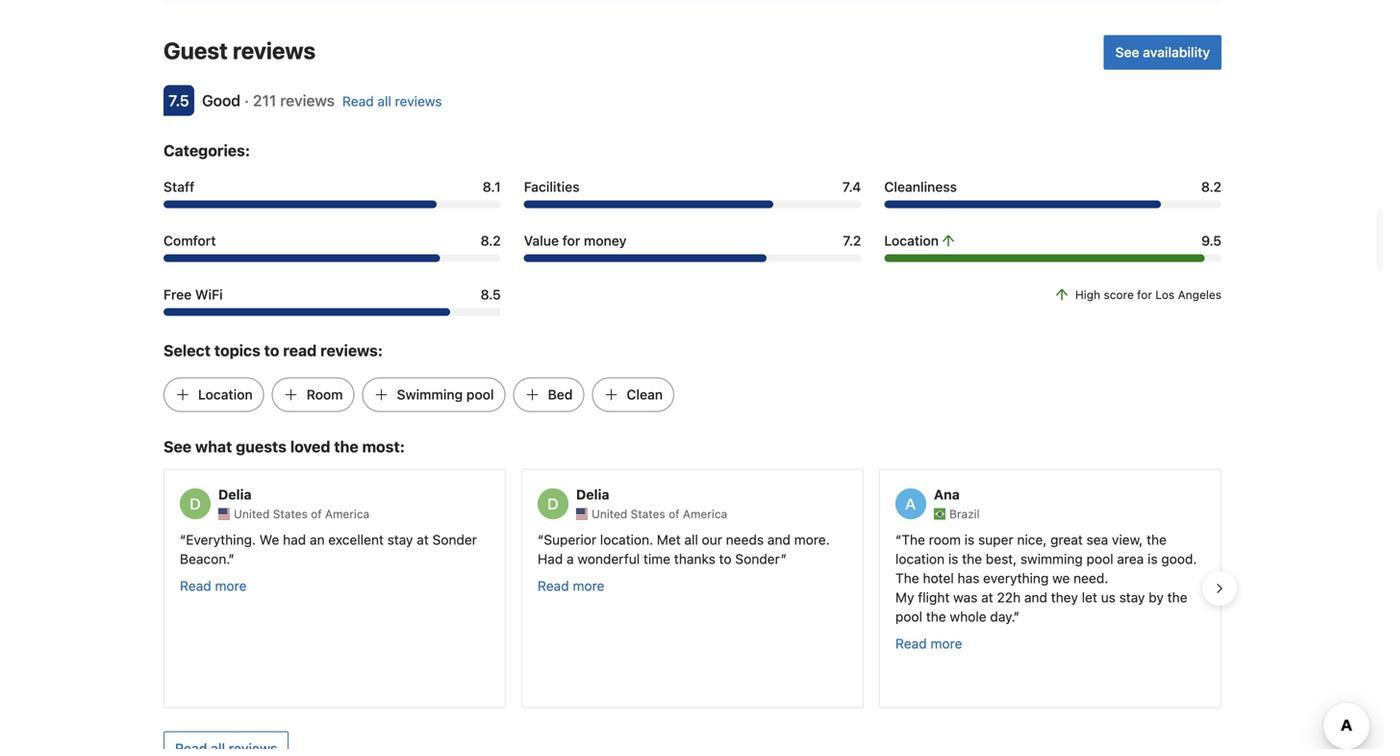 Task type: locate. For each thing, give the bounding box(es) containing it.
1 horizontal spatial at
[[982, 590, 994, 606]]

1 horizontal spatial stay
[[1120, 590, 1146, 606]]

see for see what guests loved the most:
[[164, 438, 192, 456]]

view,
[[1112, 532, 1143, 548]]

" everything. we had an excellent stay at sonder beacon.
[[180, 532, 477, 567]]

1 of from the left
[[311, 508, 322, 521]]

2 horizontal spatial read more button
[[896, 635, 963, 654]]

1 horizontal spatial and
[[1025, 590, 1048, 606]]

united for location.
[[592, 508, 628, 521]]

all
[[378, 93, 391, 109], [685, 532, 698, 548]]

" down 22h
[[1014, 609, 1020, 625]]

1 horizontal spatial read more
[[538, 578, 605, 594]]

2 america from the left
[[683, 508, 728, 521]]

read more for " superior location. met all our needs and more. had a wonderful time thanks to sonder
[[538, 578, 605, 594]]

2 delia from the left
[[576, 487, 610, 503]]

states up had
[[273, 508, 308, 521]]

the up my
[[896, 571, 920, 587]]

and inside " the room is super nice, great sea view, the location is the best, swimming pool area is good. the hotel has everything we need. my flight was at 22h and they let us stay by the pool the whole day.
[[1025, 590, 1048, 606]]

1 horizontal spatial is
[[965, 532, 975, 548]]

united right united states of america icon
[[592, 508, 628, 521]]

sea
[[1087, 532, 1109, 548]]

united states of america
[[234, 508, 370, 521], [592, 508, 728, 521]]

read for " everything. we had an excellent stay at sonder beacon.
[[180, 578, 211, 594]]

stay inside " the room is super nice, great sea view, the location is the best, swimming pool area is good. the hotel has everything we need. my flight was at 22h and they let us stay by the pool the whole day.
[[1120, 590, 1146, 606]]

0 horizontal spatial of
[[311, 508, 322, 521]]

1 horizontal spatial of
[[669, 508, 680, 521]]

great
[[1051, 532, 1083, 548]]

0 horizontal spatial sonder
[[433, 532, 477, 548]]

more down a
[[573, 578, 605, 594]]

1 vertical spatial to
[[719, 552, 732, 567]]

2 horizontal spatial pool
[[1087, 552, 1114, 567]]

more for superior location. met all our needs and more. had a wonderful time thanks to sonder
[[573, 578, 605, 594]]

this is a carousel with rotating slides. it displays featured reviews of the property. use the next and previous buttons to navigate. region
[[148, 461, 1238, 717]]

0 horizontal spatial all
[[378, 93, 391, 109]]

1 vertical spatial see
[[164, 438, 192, 456]]

read for " the room is super nice, great sea view, the location is the best, swimming pool area is good. the hotel has everything we need. my flight was at 22h and they let us stay by the pool the whole day.
[[896, 636, 927, 652]]

0 horizontal spatial "
[[229, 552, 235, 567]]

the
[[902, 532, 926, 548], [896, 571, 920, 587]]

loved
[[290, 438, 331, 456]]

read down beacon.
[[180, 578, 211, 594]]

" for " the room is super nice, great sea view, the location is the best, swimming pool area is good. the hotel has everything we need. my flight was at 22h and they let us stay by the pool the whole day.
[[896, 532, 902, 548]]

the up location
[[902, 532, 926, 548]]

0 vertical spatial stay
[[387, 532, 413, 548]]

swimming
[[1021, 552, 1083, 567]]

1 vertical spatial all
[[685, 532, 698, 548]]

best,
[[986, 552, 1017, 567]]

0 horizontal spatial to
[[264, 342, 279, 360]]

at inside " the room is super nice, great sea view, the location is the best, swimming pool area is good. the hotel has everything we need. my flight was at 22h and they let us stay by the pool the whole day.
[[982, 590, 994, 606]]

read more button for " superior location. met all our needs and more. had a wonderful time thanks to sonder
[[538, 577, 605, 596]]

angeles
[[1178, 288, 1222, 302]]

1 horizontal spatial states
[[631, 508, 666, 521]]

1 united from the left
[[234, 508, 270, 521]]

see what guests loved the most:
[[164, 438, 405, 456]]

" inside " the room is super nice, great sea view, the location is the best, swimming pool area is good. the hotel has everything we need. my flight was at 22h and they let us stay by the pool the whole day.
[[896, 532, 902, 548]]

read down my
[[896, 636, 927, 652]]

united right united states of america image
[[234, 508, 270, 521]]

stay right "excellent"
[[387, 532, 413, 548]]

read more button down a
[[538, 577, 605, 596]]

pool down sea
[[1087, 552, 1114, 567]]

at right "excellent"
[[417, 532, 429, 548]]

reviews inside 'element'
[[233, 37, 316, 64]]

1 vertical spatial and
[[1025, 590, 1048, 606]]

" superior location. met all our needs and more. had a wonderful time thanks to sonder
[[538, 532, 830, 567]]

0 vertical spatial sonder
[[433, 532, 477, 548]]

1 vertical spatial stay
[[1120, 590, 1146, 606]]

they
[[1052, 590, 1079, 606]]

see
[[1116, 44, 1140, 60], [164, 438, 192, 456]]

0 horizontal spatial pool
[[467, 387, 494, 403]]

brazil image
[[934, 509, 946, 520]]

for right value
[[563, 233, 581, 249]]

2 horizontal spatial read more
[[896, 636, 963, 652]]

of
[[311, 508, 322, 521], [669, 508, 680, 521]]

8.2 left value
[[481, 233, 501, 249]]

read more button down flight
[[896, 635, 963, 654]]

read more down a
[[538, 578, 605, 594]]

0 horizontal spatial see
[[164, 438, 192, 456]]

more.
[[795, 532, 830, 548]]

read right good · 211 reviews
[[343, 93, 374, 109]]

of for had
[[311, 508, 322, 521]]

to down our
[[719, 552, 732, 567]]

3 " from the left
[[896, 532, 902, 548]]

1 vertical spatial at
[[982, 590, 994, 606]]

everything.
[[186, 532, 256, 548]]

united states of america image
[[218, 509, 230, 520]]

guest reviews element
[[164, 35, 1097, 66]]

ana
[[934, 487, 960, 503]]

22h
[[997, 590, 1021, 606]]

guests
[[236, 438, 287, 456]]

what
[[195, 438, 232, 456]]

day.
[[991, 609, 1014, 625]]

read more for " the room is super nice, great sea view, the location is the best, swimming pool area is good. the hotel has everything we need. my flight was at 22h and they let us stay by the pool the whole day.
[[896, 636, 963, 652]]

pool down my
[[896, 609, 923, 625]]

see availability button
[[1104, 35, 1222, 70]]

" down everything.
[[229, 552, 235, 567]]

0 horizontal spatial 8.2
[[481, 233, 501, 249]]

and inside " superior location. met all our needs and more. had a wonderful time thanks to sonder
[[768, 532, 791, 548]]

read more
[[180, 578, 247, 594], [538, 578, 605, 594], [896, 636, 963, 652]]

0 vertical spatial at
[[417, 532, 429, 548]]

see inside button
[[1116, 44, 1140, 60]]

delia up united states of america icon
[[576, 487, 610, 503]]

swimming
[[397, 387, 463, 403]]

facilities
[[524, 179, 580, 195]]

1 horizontal spatial all
[[685, 532, 698, 548]]

2 horizontal spatial more
[[931, 636, 963, 652]]

read more down flight
[[896, 636, 963, 652]]

1 vertical spatial sonder
[[736, 552, 781, 567]]

pool right swimming
[[467, 387, 494, 403]]

8.2 up 9.5
[[1202, 179, 1222, 195]]

see left availability in the right of the page
[[1116, 44, 1140, 60]]

2 vertical spatial pool
[[896, 609, 923, 625]]

by
[[1149, 590, 1164, 606]]

reviews
[[233, 37, 316, 64], [280, 91, 335, 110], [395, 93, 442, 109]]

hotel
[[923, 571, 954, 587]]

0 horizontal spatial at
[[417, 532, 429, 548]]

2 states from the left
[[631, 508, 666, 521]]

united states of america up had
[[234, 508, 370, 521]]

our
[[702, 532, 723, 548]]

2 " from the left
[[538, 532, 544, 548]]

america for excellent
[[325, 508, 370, 521]]

more down beacon.
[[215, 578, 247, 594]]

super
[[979, 532, 1014, 548]]

" inside " superior location. met all our needs and more. had a wonderful time thanks to sonder
[[538, 532, 544, 548]]

all inside " superior location. met all our needs and more. had a wonderful time thanks to sonder
[[685, 532, 698, 548]]

sonder
[[433, 532, 477, 548], [736, 552, 781, 567]]

1 horizontal spatial delia
[[576, 487, 610, 503]]

united states of america for had
[[234, 508, 370, 521]]

"
[[180, 532, 186, 548], [538, 532, 544, 548], [896, 532, 902, 548]]

is down room
[[949, 552, 959, 567]]

america
[[325, 508, 370, 521], [683, 508, 728, 521]]

0 horizontal spatial united
[[234, 508, 270, 521]]

1 horizontal spatial america
[[683, 508, 728, 521]]

1 vertical spatial location
[[198, 387, 253, 403]]

0 horizontal spatial united states of america
[[234, 508, 370, 521]]

states
[[273, 508, 308, 521], [631, 508, 666, 521]]

2 united states of america from the left
[[592, 508, 728, 521]]

a
[[567, 552, 574, 567]]

more
[[215, 578, 247, 594], [573, 578, 605, 594], [931, 636, 963, 652]]

0 horizontal spatial read more button
[[180, 577, 247, 596]]

see for see availability
[[1116, 44, 1140, 60]]

0 horizontal spatial read more
[[180, 578, 247, 594]]

america up our
[[683, 508, 728, 521]]

" the room is super nice, great sea view, the location is the best, swimming pool area is good. the hotel has everything we need. my flight was at 22h and they let us stay by the pool the whole day.
[[896, 532, 1198, 625]]

0 vertical spatial all
[[378, 93, 391, 109]]

flight
[[918, 590, 950, 606]]

1 horizontal spatial 8.2
[[1202, 179, 1222, 195]]

of up met
[[669, 508, 680, 521]]

of up an
[[311, 508, 322, 521]]

is
[[965, 532, 975, 548], [949, 552, 959, 567], [1148, 552, 1158, 567]]

area
[[1118, 552, 1144, 567]]

everything
[[984, 571, 1049, 587]]

good.
[[1162, 552, 1198, 567]]

8.5
[[481, 287, 501, 303]]

read more down beacon.
[[180, 578, 247, 594]]

sonder inside " everything. we had an excellent stay at sonder beacon.
[[433, 532, 477, 548]]

2 horizontal spatial "
[[1014, 609, 1020, 625]]

stay inside " everything. we had an excellent stay at sonder beacon.
[[387, 532, 413, 548]]

categories:
[[164, 142, 250, 160]]

to
[[264, 342, 279, 360], [719, 552, 732, 567]]

" inside " everything. we had an excellent stay at sonder beacon.
[[180, 532, 186, 548]]

read
[[343, 93, 374, 109], [180, 578, 211, 594], [538, 578, 569, 594], [896, 636, 927, 652]]

1 delia from the left
[[218, 487, 252, 503]]

pool
[[467, 387, 494, 403], [1087, 552, 1114, 567], [896, 609, 923, 625]]

1 horizontal spatial "
[[781, 552, 787, 567]]

8.2 for cleanliness
[[1202, 179, 1222, 195]]

let
[[1082, 590, 1098, 606]]

1 vertical spatial for
[[1138, 288, 1153, 302]]

high score for los angeles
[[1076, 288, 1222, 302]]

delia for everything.
[[218, 487, 252, 503]]

211
[[253, 91, 276, 110]]

" for our
[[781, 552, 787, 567]]

states up met
[[631, 508, 666, 521]]

money
[[584, 233, 627, 249]]

to left read
[[264, 342, 279, 360]]

" up beacon.
[[180, 532, 186, 548]]

more down whole
[[931, 636, 963, 652]]

2 horizontal spatial is
[[1148, 552, 1158, 567]]

select topics to read reviews:
[[164, 342, 383, 360]]

bed
[[548, 387, 573, 403]]

delia for superior
[[576, 487, 610, 503]]

0 vertical spatial see
[[1116, 44, 1140, 60]]

united states of america up met
[[592, 508, 728, 521]]

1 horizontal spatial location
[[885, 233, 939, 249]]

and left more.
[[768, 532, 791, 548]]

0 horizontal spatial and
[[768, 532, 791, 548]]

the right the loved
[[334, 438, 359, 456]]

read down had
[[538, 578, 569, 594]]

8.2 for comfort
[[481, 233, 501, 249]]

location
[[885, 233, 939, 249], [198, 387, 253, 403]]

the down flight
[[927, 609, 947, 625]]

staff 8.1 meter
[[164, 201, 501, 208]]

" for excellent
[[229, 552, 235, 567]]

for left los
[[1138, 288, 1153, 302]]

0 vertical spatial and
[[768, 532, 791, 548]]

1 horizontal spatial pool
[[896, 609, 923, 625]]

1 states from the left
[[273, 508, 308, 521]]

0 horizontal spatial location
[[198, 387, 253, 403]]

america up "excellent"
[[325, 508, 370, 521]]

8.2
[[1202, 179, 1222, 195], [481, 233, 501, 249]]

and right 22h
[[1025, 590, 1048, 606]]

" up location
[[896, 532, 902, 548]]

0 horizontal spatial stay
[[387, 532, 413, 548]]

is right room
[[965, 532, 975, 548]]

sonder inside " superior location. met all our needs and more. had a wonderful time thanks to sonder
[[736, 552, 781, 567]]

2 of from the left
[[669, 508, 680, 521]]

1 vertical spatial 8.2
[[481, 233, 501, 249]]

1 horizontal spatial united
[[592, 508, 628, 521]]

the up has on the bottom right of page
[[962, 552, 983, 567]]

"
[[229, 552, 235, 567], [781, 552, 787, 567], [1014, 609, 1020, 625]]

1 horizontal spatial sonder
[[736, 552, 781, 567]]

location.
[[600, 532, 653, 548]]

delia up united states of america image
[[218, 487, 252, 503]]

stay right us at right
[[1120, 590, 1146, 606]]

0 horizontal spatial america
[[325, 508, 370, 521]]

0 horizontal spatial delia
[[218, 487, 252, 503]]

0 horizontal spatial "
[[180, 532, 186, 548]]

1 america from the left
[[325, 508, 370, 521]]

0 vertical spatial pool
[[467, 387, 494, 403]]

1 " from the left
[[180, 532, 186, 548]]

read more button down beacon.
[[180, 577, 247, 596]]

0 vertical spatial the
[[902, 532, 926, 548]]

1 horizontal spatial more
[[573, 578, 605, 594]]

0 horizontal spatial states
[[273, 508, 308, 521]]

1 horizontal spatial see
[[1116, 44, 1140, 60]]

at left 22h
[[982, 590, 994, 606]]

2 united from the left
[[592, 508, 628, 521]]

needs
[[726, 532, 764, 548]]

0 vertical spatial for
[[563, 233, 581, 249]]

and
[[768, 532, 791, 548], [1025, 590, 1048, 606]]

1 horizontal spatial read more button
[[538, 577, 605, 596]]

location down topics
[[198, 387, 253, 403]]

for
[[563, 233, 581, 249], [1138, 288, 1153, 302]]

is right area
[[1148, 552, 1158, 567]]

2 horizontal spatial "
[[896, 532, 902, 548]]

location down cleanliness
[[885, 233, 939, 249]]

had
[[283, 532, 306, 548]]

" up had
[[538, 532, 544, 548]]

see left what
[[164, 438, 192, 456]]

0 horizontal spatial more
[[215, 578, 247, 594]]

1 united states of america from the left
[[234, 508, 370, 521]]

value for money 7.2 meter
[[524, 255, 862, 262]]

room
[[307, 387, 343, 403]]

whole
[[950, 609, 987, 625]]

of for met
[[669, 508, 680, 521]]

" right the thanks
[[781, 552, 787, 567]]

1 horizontal spatial "
[[538, 532, 544, 548]]

1 horizontal spatial for
[[1138, 288, 1153, 302]]

7.2
[[843, 233, 862, 249]]

1 horizontal spatial to
[[719, 552, 732, 567]]

0 vertical spatial 8.2
[[1202, 179, 1222, 195]]

1 horizontal spatial united states of america
[[592, 508, 728, 521]]



Task type: describe. For each thing, give the bounding box(es) containing it.
read all reviews
[[343, 93, 442, 109]]

good
[[202, 91, 241, 110]]

cleanliness
[[885, 179, 957, 195]]

" for " everything. we had an excellent stay at sonder beacon.
[[180, 532, 186, 548]]

8.1
[[483, 179, 501, 195]]

has
[[958, 571, 980, 587]]

states for had
[[273, 508, 308, 521]]

score
[[1104, 288, 1134, 302]]

los
[[1156, 288, 1175, 302]]

met
[[657, 532, 681, 548]]

value for money
[[524, 233, 627, 249]]

wonderful
[[578, 552, 640, 567]]

see availability
[[1116, 44, 1211, 60]]

0 vertical spatial location
[[885, 233, 939, 249]]

free wifi 8.5 meter
[[164, 308, 501, 316]]

guest reviews
[[164, 37, 316, 64]]

comfort
[[164, 233, 216, 249]]

" for nice,
[[1014, 609, 1020, 625]]

more for the room is super nice, great sea view, the location is the best, swimming pool area is good. the hotel has everything we need. my flight was at 22h and they let us stay by the pool the whole day.
[[931, 636, 963, 652]]

more for everything. we had an excellent stay at sonder beacon.
[[215, 578, 247, 594]]

scored 7.5 element
[[164, 85, 194, 116]]

the right view,
[[1147, 532, 1167, 548]]

at inside " everything. we had an excellent stay at sonder beacon.
[[417, 532, 429, 548]]

free
[[164, 287, 192, 303]]

select
[[164, 342, 211, 360]]

good · 211 reviews
[[202, 91, 335, 110]]

read
[[283, 342, 317, 360]]

read more for " everything. we had an excellent stay at sonder beacon.
[[180, 578, 247, 594]]

1 vertical spatial pool
[[1087, 552, 1114, 567]]

us
[[1102, 590, 1116, 606]]

read more button for " the room is super nice, great sea view, the location is the best, swimming pool area is good. the hotel has everything we need. my flight was at 22h and they let us stay by the pool the whole day.
[[896, 635, 963, 654]]

superior
[[544, 532, 597, 548]]

0 horizontal spatial is
[[949, 552, 959, 567]]

free wifi
[[164, 287, 223, 303]]

time
[[644, 552, 671, 567]]

cleanliness 8.2 meter
[[885, 201, 1222, 208]]

1 vertical spatial the
[[896, 571, 920, 587]]

beacon.
[[180, 552, 229, 567]]

clean
[[627, 387, 663, 403]]

topics
[[214, 342, 261, 360]]

0 horizontal spatial for
[[563, 233, 581, 249]]

had
[[538, 552, 563, 567]]

7.4
[[843, 179, 862, 195]]

united for we
[[234, 508, 270, 521]]

high
[[1076, 288, 1101, 302]]

value
[[524, 233, 559, 249]]

need.
[[1074, 571, 1109, 587]]

comfort 8.2 meter
[[164, 255, 501, 262]]

swimming pool
[[397, 387, 494, 403]]

states for met
[[631, 508, 666, 521]]

read more button for " everything. we had an excellent stay at sonder beacon.
[[180, 577, 247, 596]]

my
[[896, 590, 915, 606]]

location
[[896, 552, 945, 567]]

excellent
[[328, 532, 384, 548]]

room
[[929, 532, 961, 548]]

thanks
[[674, 552, 716, 567]]

availability
[[1143, 44, 1211, 60]]

" for " superior location. met all our needs and more. had a wonderful time thanks to sonder
[[538, 532, 544, 548]]

most:
[[362, 438, 405, 456]]

review categories element
[[164, 139, 250, 162]]

wifi
[[195, 287, 223, 303]]

we
[[260, 532, 279, 548]]

staff
[[164, 179, 195, 195]]

the right by
[[1168, 590, 1188, 606]]

facilities 7.4 meter
[[524, 201, 862, 208]]

nice,
[[1018, 532, 1047, 548]]

location 9.5 meter
[[885, 255, 1222, 262]]

an
[[310, 532, 325, 548]]

read for " superior location. met all our needs and more. had a wonderful time thanks to sonder
[[538, 578, 569, 594]]

to inside " superior location. met all our needs and more. had a wonderful time thanks to sonder
[[719, 552, 732, 567]]

brazil
[[950, 508, 980, 521]]

was
[[954, 590, 978, 606]]

0 vertical spatial to
[[264, 342, 279, 360]]

rated good element
[[202, 91, 241, 110]]

9.5
[[1202, 233, 1222, 249]]

guest
[[164, 37, 228, 64]]

we
[[1053, 571, 1070, 587]]

america for our
[[683, 508, 728, 521]]

reviews:
[[320, 342, 383, 360]]

united states of america for met
[[592, 508, 728, 521]]

7.5
[[169, 91, 189, 110]]

·
[[245, 91, 249, 110]]

united states of america image
[[576, 509, 588, 520]]



Task type: vqa. For each thing, say whether or not it's contained in the screenshot.


